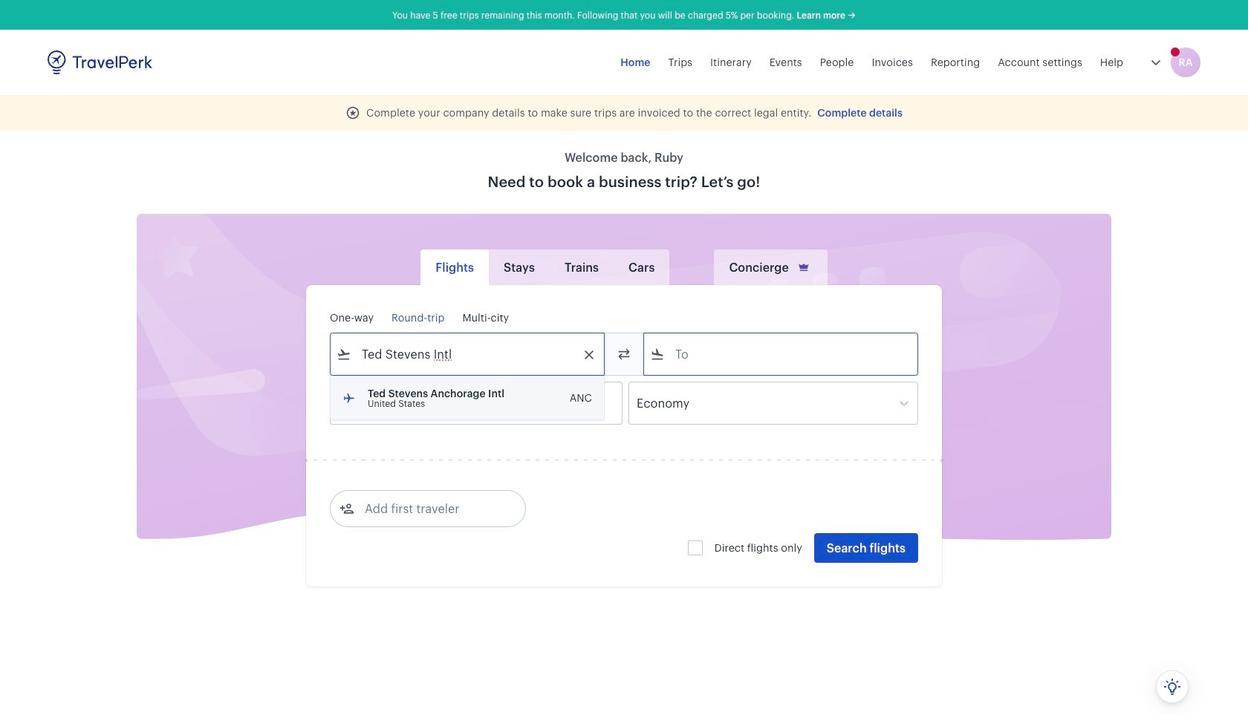 Task type: describe. For each thing, give the bounding box(es) containing it.
Depart text field
[[352, 383, 429, 424]]

From search field
[[352, 343, 585, 366]]

Return text field
[[440, 383, 517, 424]]

To search field
[[665, 343, 899, 366]]



Task type: locate. For each thing, give the bounding box(es) containing it.
Add first traveler search field
[[355, 497, 509, 521]]



